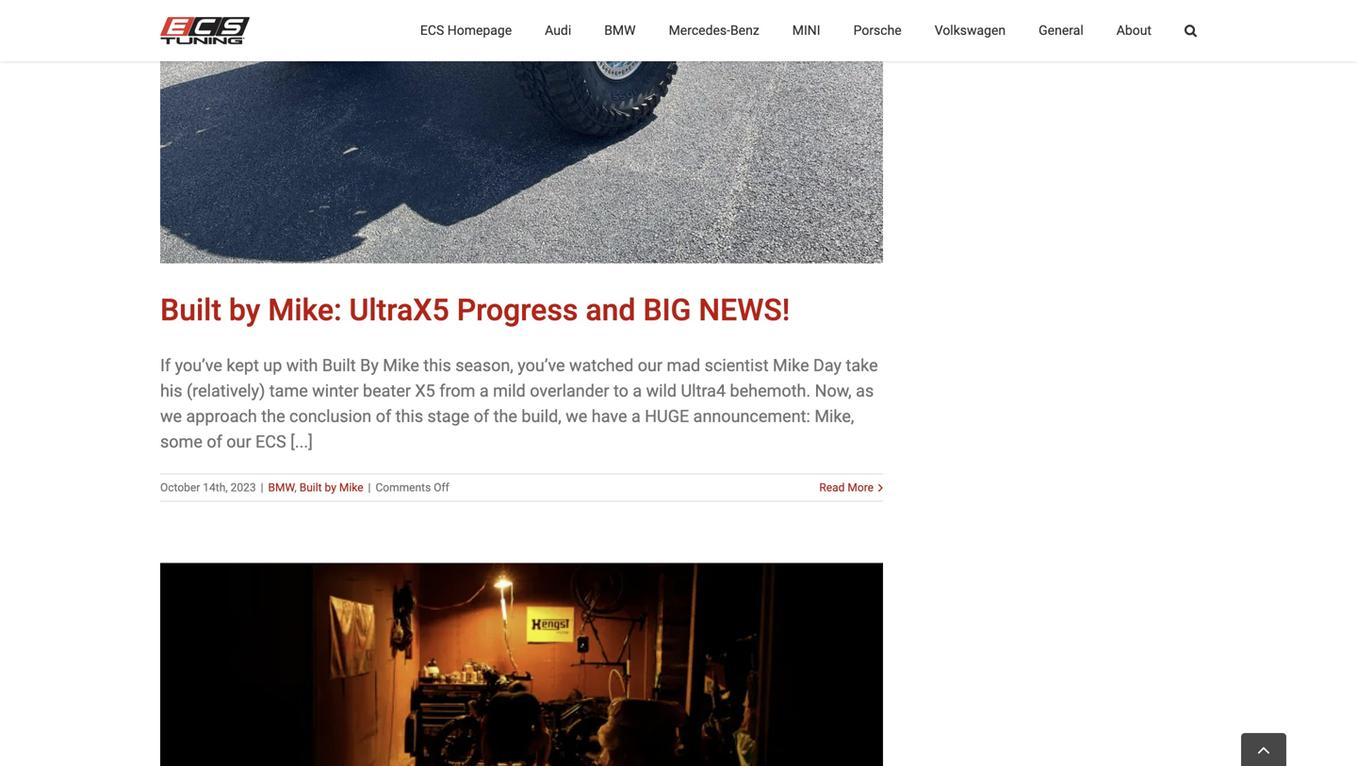 Task type: describe. For each thing, give the bounding box(es) containing it.
0 vertical spatial ecs
[[420, 23, 444, 38]]

from
[[439, 381, 475, 401]]

approach
[[186, 407, 257, 427]]

2 horizontal spatial mike
[[773, 356, 809, 376]]

general link
[[1039, 0, 1084, 61]]

about link
[[1117, 0, 1152, 61]]

kept
[[227, 356, 259, 376]]

1 horizontal spatial mike
[[383, 356, 419, 376]]

watched
[[569, 356, 634, 376]]

built by mike: ultrax5 progress and big news! image
[[160, 0, 883, 264]]

ultrax5
[[349, 293, 449, 328]]

2 we from the left
[[566, 407, 587, 427]]

wild
[[646, 381, 677, 401]]

general
[[1039, 23, 1084, 38]]

2 vertical spatial built
[[299, 481, 322, 495]]

huge
[[645, 407, 689, 427]]

ecs inside 'if you've kept up with built by mike this season, you've watched our mad scientist mike day take his (relatively) tame winter beater x5 from a mild overlander to a wild ultra4 behemoth. now, as we approach the conclusion of this stage of the build, we have a huge announcement: mike, some of our ecs [...]'
[[255, 432, 286, 452]]

mercedes-benz
[[669, 23, 759, 38]]

x5
[[415, 381, 435, 401]]

to
[[614, 381, 629, 401]]

0 vertical spatial this
[[423, 356, 451, 376]]

mini
[[792, 23, 821, 38]]

2 horizontal spatial of
[[474, 407, 489, 427]]

and
[[586, 293, 636, 328]]

read more link
[[819, 479, 874, 496]]

1 vertical spatial this
[[396, 407, 423, 427]]

with
[[286, 356, 318, 376]]

scientist
[[705, 356, 769, 376]]

season,
[[455, 356, 514, 376]]

beater
[[363, 381, 411, 401]]

ecs homepage
[[420, 23, 512, 38]]

up
[[263, 356, 282, 376]]

news!
[[699, 293, 790, 328]]

reviving your passion: what to do when you're losing interest image
[[160, 563, 883, 766]]

1 you've from the left
[[175, 356, 222, 376]]

built by mike link
[[299, 481, 363, 495]]

0 horizontal spatial our
[[226, 432, 251, 452]]

audi
[[545, 23, 571, 38]]

(relatively)
[[187, 381, 265, 401]]

1 vertical spatial bmw
[[268, 481, 294, 495]]

have
[[592, 407, 627, 427]]

built inside 'if you've kept up with built by mike this season, you've watched our mad scientist mike day take his (relatively) tame winter beater x5 from a mild overlander to a wild ultra4 behemoth. now, as we approach the conclusion of this stage of the build, we have a huge announcement: mike, some of our ecs [...]'
[[322, 356, 356, 376]]

overlander
[[530, 381, 609, 401]]

bmw link for the mini link
[[604, 0, 636, 61]]

1 vertical spatial by
[[325, 481, 336, 495]]

1 horizontal spatial of
[[376, 407, 391, 427]]

volkswagen
[[935, 23, 1006, 38]]

now,
[[815, 381, 852, 401]]

a right to
[[633, 381, 642, 401]]

winter
[[312, 381, 359, 401]]

read
[[819, 481, 845, 495]]

[...]
[[290, 432, 313, 452]]

0 vertical spatial bmw
[[604, 23, 636, 38]]

mini link
[[792, 0, 821, 61]]

0 vertical spatial built
[[160, 293, 221, 328]]

more
[[848, 481, 874, 495]]



Task type: vqa. For each thing, say whether or not it's contained in the screenshot.
About
yes



Task type: locate. For each thing, give the bounding box(es) containing it.
2 you've from the left
[[518, 356, 565, 376]]

october 14th, 2023 | bmw , built by mike | comments off
[[160, 481, 449, 495]]

0 horizontal spatial of
[[207, 432, 222, 452]]

we down his
[[160, 407, 182, 427]]

we down overlander at left
[[566, 407, 587, 427]]

by
[[360, 356, 379, 376]]

day
[[813, 356, 842, 376]]

built right ,
[[299, 481, 322, 495]]

you've
[[175, 356, 222, 376], [518, 356, 565, 376]]

built
[[160, 293, 221, 328], [322, 356, 356, 376], [299, 481, 322, 495]]

our
[[638, 356, 663, 376], [226, 432, 251, 452]]

ecs left homepage
[[420, 23, 444, 38]]

2 | from the left
[[368, 481, 371, 495]]

built by mike: ultrax5 progress and big news! link
[[160, 293, 790, 328]]

0 horizontal spatial by
[[229, 293, 260, 328]]

porsche link
[[854, 0, 902, 61]]

bmw link for built by mike link
[[268, 481, 294, 495]]

porsche
[[854, 23, 902, 38]]

built by mike: ultrax5 progress and big news!
[[160, 293, 790, 328]]

ecs homepage link
[[420, 0, 512, 61]]

0 horizontal spatial ecs
[[255, 432, 286, 452]]

announcement:
[[693, 407, 810, 427]]

a right the have
[[631, 407, 641, 427]]

by right ,
[[325, 481, 336, 495]]

0 vertical spatial by
[[229, 293, 260, 328]]

some
[[160, 432, 203, 452]]

mike
[[383, 356, 419, 376], [773, 356, 809, 376], [339, 481, 363, 495]]

2 the from the left
[[493, 407, 517, 427]]

ecs left [...]
[[255, 432, 286, 452]]

1 vertical spatial our
[[226, 432, 251, 452]]

built up if
[[160, 293, 221, 328]]

you've right if
[[175, 356, 222, 376]]

1 vertical spatial bmw link
[[268, 481, 294, 495]]

ecs tuning logo image
[[160, 17, 250, 44]]

ultra4
[[681, 381, 726, 401]]

take
[[846, 356, 878, 376]]

a
[[480, 381, 489, 401], [633, 381, 642, 401], [631, 407, 641, 427]]

| right 2023
[[261, 481, 263, 495]]

14th,
[[203, 481, 228, 495]]

progress
[[457, 293, 578, 328]]

1 vertical spatial ecs
[[255, 432, 286, 452]]

bmw link right audi link
[[604, 0, 636, 61]]

,
[[294, 481, 297, 495]]

0 vertical spatial our
[[638, 356, 663, 376]]

our down approach
[[226, 432, 251, 452]]

about
[[1117, 23, 1152, 38]]

off
[[434, 481, 449, 495]]

this
[[423, 356, 451, 376], [396, 407, 423, 427]]

a left mild
[[480, 381, 489, 401]]

bmw
[[604, 23, 636, 38], [268, 481, 294, 495]]

1 horizontal spatial the
[[493, 407, 517, 427]]

1 horizontal spatial |
[[368, 481, 371, 495]]

homepage
[[447, 23, 512, 38]]

benz
[[730, 23, 759, 38]]

october
[[160, 481, 200, 495]]

the
[[261, 407, 285, 427], [493, 407, 517, 427]]

the down mild
[[493, 407, 517, 427]]

of
[[376, 407, 391, 427], [474, 407, 489, 427], [207, 432, 222, 452]]

0 horizontal spatial you've
[[175, 356, 222, 376]]

0 horizontal spatial bmw
[[268, 481, 294, 495]]

1 horizontal spatial our
[[638, 356, 663, 376]]

0 horizontal spatial the
[[261, 407, 285, 427]]

we
[[160, 407, 182, 427], [566, 407, 587, 427]]

1 horizontal spatial we
[[566, 407, 587, 427]]

if you've kept up with built by mike this season, you've watched our mad scientist mike day take his (relatively) tame winter beater x5 from a mild overlander to a wild ultra4 behemoth. now, as we approach the conclusion of this stage of the build, we have a huge announcement: mike, some of our ecs [...]
[[160, 356, 878, 452]]

1 horizontal spatial by
[[325, 481, 336, 495]]

of down approach
[[207, 432, 222, 452]]

audi link
[[545, 0, 571, 61]]

ecs
[[420, 23, 444, 38], [255, 432, 286, 452]]

build,
[[522, 407, 562, 427]]

conclusion
[[289, 407, 372, 427]]

this down x5
[[396, 407, 423, 427]]

1 horizontal spatial ecs
[[420, 23, 444, 38]]

this up x5
[[423, 356, 451, 376]]

1 | from the left
[[261, 481, 263, 495]]

stage
[[427, 407, 470, 427]]

1 we from the left
[[160, 407, 182, 427]]

read more
[[819, 481, 874, 495]]

mercedes-
[[669, 23, 730, 38]]

bmw right 2023
[[268, 481, 294, 495]]

| left comments
[[368, 481, 371, 495]]

if
[[160, 356, 171, 376]]

mike up 'behemoth.'
[[773, 356, 809, 376]]

his
[[160, 381, 182, 401]]

2023
[[231, 481, 256, 495]]

big
[[643, 293, 691, 328]]

mad
[[667, 356, 700, 376]]

bmw link
[[604, 0, 636, 61], [268, 481, 294, 495]]

bmw right audi
[[604, 23, 636, 38]]

the down "tame"
[[261, 407, 285, 427]]

mike:
[[268, 293, 342, 328]]

of down beater
[[376, 407, 391, 427]]

1 the from the left
[[261, 407, 285, 427]]

1 horizontal spatial bmw link
[[604, 0, 636, 61]]

by up the kept in the top left of the page
[[229, 293, 260, 328]]

0 horizontal spatial mike
[[339, 481, 363, 495]]

mike left comments
[[339, 481, 363, 495]]

behemoth.
[[730, 381, 811, 401]]

comments
[[376, 481, 431, 495]]

volkswagen link
[[935, 0, 1006, 61]]

0 horizontal spatial we
[[160, 407, 182, 427]]

0 vertical spatial bmw link
[[604, 0, 636, 61]]

as
[[856, 381, 874, 401]]

our up wild at left
[[638, 356, 663, 376]]

mike,
[[815, 407, 854, 427]]

mercedes-benz link
[[669, 0, 759, 61]]

of right stage
[[474, 407, 489, 427]]

you've up overlander at left
[[518, 356, 565, 376]]

1 horizontal spatial you've
[[518, 356, 565, 376]]

|
[[261, 481, 263, 495], [368, 481, 371, 495]]

built up winter at the left of page
[[322, 356, 356, 376]]

tame
[[269, 381, 308, 401]]

mild
[[493, 381, 526, 401]]

by
[[229, 293, 260, 328], [325, 481, 336, 495]]

bmw link right 2023
[[268, 481, 294, 495]]

1 horizontal spatial bmw
[[604, 23, 636, 38]]

0 horizontal spatial |
[[261, 481, 263, 495]]

0 horizontal spatial bmw link
[[268, 481, 294, 495]]

1 vertical spatial built
[[322, 356, 356, 376]]

mike up beater
[[383, 356, 419, 376]]



